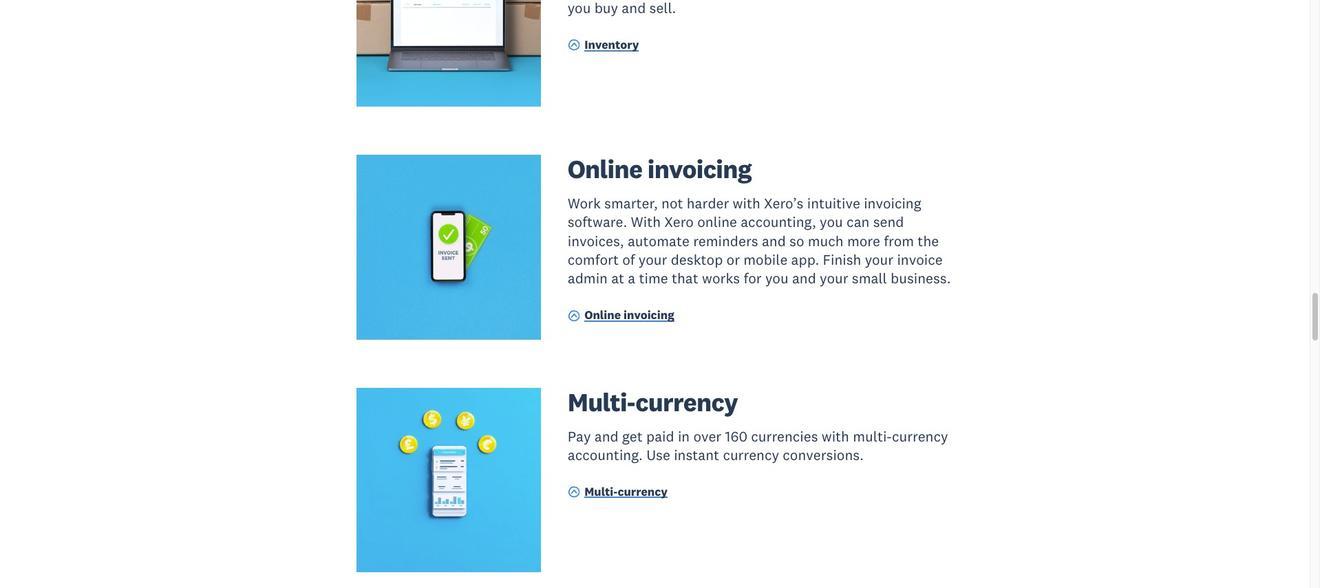 Task type: vqa. For each thing, say whether or not it's contained in the screenshot.
"For" to the left
no



Task type: locate. For each thing, give the bounding box(es) containing it.
2 horizontal spatial your
[[865, 251, 894, 269]]

work smarter, not harder with xero's intuitive invoicing software. with xero online accounting, you can send invoices, automate reminders and so much more from the comfort of your desktop or mobile app. finish your invoice admin at a time that works for you and your small business.
[[568, 194, 951, 288]]

with
[[733, 194, 761, 213], [822, 427, 850, 446]]

multi- inside button
[[585, 484, 618, 500]]

multi-currency down accounting.
[[585, 484, 668, 500]]

online down admin
[[585, 308, 621, 323]]

and inside pay and get paid in over 160 currencies with multi-currency accounting. use instant currency conversions.
[[595, 427, 619, 446]]

2 vertical spatial and
[[595, 427, 619, 446]]

with up online
[[733, 194, 761, 213]]

business.
[[891, 269, 951, 288]]

small
[[852, 269, 887, 288]]

multi-
[[568, 386, 636, 418], [585, 484, 618, 500]]

0 vertical spatial you
[[820, 213, 843, 232]]

online invoicing inside online invoicing button
[[585, 308, 675, 323]]

and down app.
[[792, 269, 816, 288]]

online up work
[[568, 153, 642, 185]]

currency inside button
[[618, 484, 668, 500]]

online invoicing button
[[568, 307, 675, 326]]

1 horizontal spatial your
[[820, 269, 849, 288]]

online invoicing up not
[[568, 153, 752, 185]]

invoicing up send
[[864, 194, 922, 213]]

1 vertical spatial invoicing
[[864, 194, 922, 213]]

0 vertical spatial multi-
[[568, 386, 636, 418]]

0 horizontal spatial and
[[595, 427, 619, 446]]

online invoicing
[[568, 153, 752, 185], [585, 308, 675, 323]]

online
[[568, 153, 642, 185], [585, 308, 621, 323]]

your up the "small"
[[865, 251, 894, 269]]

you down mobile
[[766, 269, 789, 288]]

you down intuitive
[[820, 213, 843, 232]]

currencies
[[751, 427, 818, 446]]

1 vertical spatial online invoicing
[[585, 308, 675, 323]]

online invoicing down a
[[585, 308, 675, 323]]

with up conversions.
[[822, 427, 850, 446]]

online inside online invoicing button
[[585, 308, 621, 323]]

2 vertical spatial invoicing
[[624, 308, 675, 323]]

0 horizontal spatial with
[[733, 194, 761, 213]]

1 horizontal spatial with
[[822, 427, 850, 446]]

multi-currency
[[568, 386, 738, 418], [585, 484, 668, 500]]

over
[[694, 427, 722, 446]]

1 vertical spatial and
[[792, 269, 816, 288]]

1 vertical spatial with
[[822, 427, 850, 446]]

and up accounting.
[[595, 427, 619, 446]]

multi-currency button
[[568, 484, 668, 503]]

1 vertical spatial online
[[585, 308, 621, 323]]

invoicing
[[648, 153, 752, 185], [864, 194, 922, 213], [624, 308, 675, 323]]

comfort
[[568, 251, 619, 269]]

2 horizontal spatial and
[[792, 269, 816, 288]]

app.
[[791, 251, 819, 269]]

multi- up pay
[[568, 386, 636, 418]]

and
[[762, 232, 786, 250], [792, 269, 816, 288], [595, 427, 619, 446]]

pay and get paid in over 160 currencies with multi-currency accounting. use instant currency conversions.
[[568, 427, 948, 465]]

0 horizontal spatial you
[[766, 269, 789, 288]]

multi-currency up "paid"
[[568, 386, 738, 418]]

invoicing up harder
[[648, 153, 752, 185]]

you
[[820, 213, 843, 232], [766, 269, 789, 288]]

multi- down accounting.
[[585, 484, 618, 500]]

0 vertical spatial multi-currency
[[568, 386, 738, 418]]

1 vertical spatial multi-
[[585, 484, 618, 500]]

your down finish
[[820, 269, 849, 288]]

inventory button
[[568, 37, 639, 56]]

1 horizontal spatial and
[[762, 232, 786, 250]]

finish
[[823, 251, 862, 269]]

multi-
[[853, 427, 892, 446]]

harder
[[687, 194, 729, 213]]

invoicing down time
[[624, 308, 675, 323]]

and down accounting, at the right
[[762, 232, 786, 250]]

your up time
[[639, 251, 667, 269]]

currency
[[636, 386, 738, 418], [892, 427, 948, 446], [723, 446, 779, 465], [618, 484, 668, 500]]

inventory
[[585, 37, 639, 52]]

pay
[[568, 427, 591, 446]]

so
[[790, 232, 804, 250]]

0 horizontal spatial your
[[639, 251, 667, 269]]

0 vertical spatial and
[[762, 232, 786, 250]]

1 horizontal spatial you
[[820, 213, 843, 232]]

at
[[611, 269, 624, 288]]

the
[[918, 232, 939, 250]]

with inside pay and get paid in over 160 currencies with multi-currency accounting. use instant currency conversions.
[[822, 427, 850, 446]]

160
[[725, 427, 748, 446]]

0 vertical spatial with
[[733, 194, 761, 213]]

1 vertical spatial multi-currency
[[585, 484, 668, 500]]

your
[[639, 251, 667, 269], [865, 251, 894, 269], [820, 269, 849, 288]]



Task type: describe. For each thing, give the bounding box(es) containing it.
of
[[622, 251, 635, 269]]

desktop
[[671, 251, 723, 269]]

1 vertical spatial you
[[766, 269, 789, 288]]

invoice
[[897, 251, 943, 269]]

reminders
[[693, 232, 758, 250]]

automate
[[628, 232, 690, 250]]

time
[[639, 269, 668, 288]]

paid
[[646, 427, 674, 446]]

send
[[873, 213, 904, 232]]

0 vertical spatial online
[[568, 153, 642, 185]]

invoicing inside button
[[624, 308, 675, 323]]

mobile
[[744, 251, 788, 269]]

multi-currency inside button
[[585, 484, 668, 500]]

from
[[884, 232, 914, 250]]

0 vertical spatial invoicing
[[648, 153, 752, 185]]

works
[[702, 269, 740, 288]]

get
[[622, 427, 643, 446]]

with inside work smarter, not harder with xero's intuitive invoicing software. with xero online accounting, you can send invoices, automate reminders and so much more from the comfort of your desktop or mobile app. finish your invoice admin at a time that works for you and your small business.
[[733, 194, 761, 213]]

xero
[[665, 213, 694, 232]]

a
[[628, 269, 636, 288]]

with
[[631, 213, 661, 232]]

accounting,
[[741, 213, 816, 232]]

0 vertical spatial online invoicing
[[568, 153, 752, 185]]

or
[[727, 251, 740, 269]]

much
[[808, 232, 844, 250]]

more
[[847, 232, 880, 250]]

invoices,
[[568, 232, 624, 250]]

can
[[847, 213, 870, 232]]

for
[[744, 269, 762, 288]]

accounting.
[[568, 446, 643, 465]]

use
[[647, 446, 670, 465]]

smarter,
[[604, 194, 658, 213]]

that
[[672, 269, 699, 288]]

xero's
[[764, 194, 804, 213]]

invoicing inside work smarter, not harder with xero's intuitive invoicing software. with xero online accounting, you can send invoices, automate reminders and so much more from the comfort of your desktop or mobile app. finish your invoice admin at a time that works for you and your small business.
[[864, 194, 922, 213]]

software.
[[568, 213, 627, 232]]

not
[[662, 194, 683, 213]]

intuitive
[[807, 194, 860, 213]]

work
[[568, 194, 601, 213]]

admin
[[568, 269, 608, 288]]

online
[[698, 213, 737, 232]]

conversions.
[[783, 446, 864, 465]]

instant
[[674, 446, 720, 465]]

in
[[678, 427, 690, 446]]



